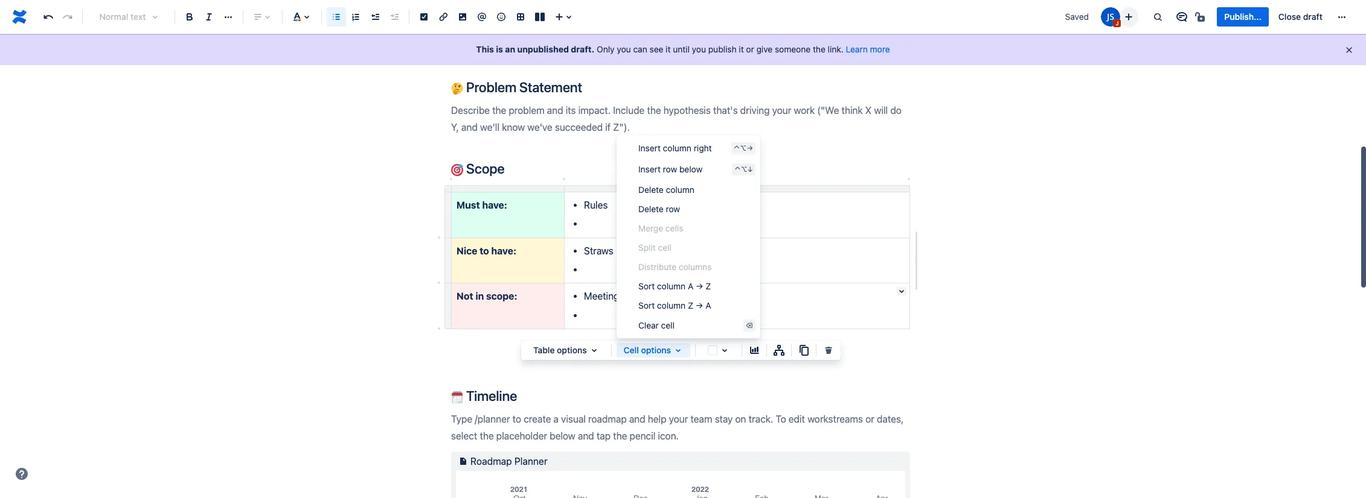 Task type: describe. For each thing, give the bounding box(es) containing it.
1 vertical spatial a
[[706, 301, 711, 311]]

split
[[639, 243, 656, 253]]

delete row button
[[617, 199, 761, 219]]

planner
[[515, 457, 548, 468]]

close draft button
[[1272, 7, 1330, 27]]

or
[[746, 44, 754, 54]]

is
[[496, 44, 503, 54]]

emoji image
[[494, 10, 509, 24]]

insert for insert row below
[[639, 164, 661, 175]]

distribute columns button
[[617, 257, 761, 277]]

to
[[480, 246, 489, 257]]

sort for sort column a → z
[[639, 281, 655, 291]]

sort column z → a
[[639, 301, 711, 311]]

bold ⌘b image
[[182, 10, 197, 24]]

1 vertical spatial have:
[[491, 246, 516, 257]]

in
[[476, 291, 484, 302]]

table
[[533, 346, 555, 356]]

publish... button
[[1217, 7, 1269, 27]]

1 it from the left
[[666, 44, 671, 54]]

redo ⌘⇧z image
[[60, 10, 75, 24]]

cell for clear cell
[[661, 321, 675, 331]]

remove image
[[822, 344, 836, 358]]

close
[[1279, 11, 1301, 22]]

roadmap planner image
[[456, 455, 471, 469]]

column for sort column a → z
[[657, 281, 686, 291]]

not
[[457, 291, 473, 302]]

someone
[[775, 44, 811, 54]]

⌃⌥↓
[[735, 166, 753, 173]]

more image
[[1335, 10, 1350, 24]]

editable content region
[[432, 0, 1064, 499]]

→ for z
[[696, 301, 703, 311]]

the
[[813, 44, 826, 54]]

learn more link
[[846, 44, 890, 54]]

:calendar_spiral: image
[[451, 392, 463, 404]]

distribute columns
[[639, 262, 712, 272]]

rules
[[584, 200, 608, 211]]

merge cells
[[639, 223, 683, 233]]

publish
[[708, 44, 737, 54]]

merge
[[639, 223, 663, 233]]

saved
[[1065, 11, 1089, 22]]

mention image
[[475, 10, 489, 24]]

2 it from the left
[[739, 44, 744, 54]]

timeline
[[463, 388, 517, 405]]

give
[[757, 44, 773, 54]]

right
[[694, 143, 712, 153]]

outdent ⇧tab image
[[368, 10, 382, 24]]

cell
[[624, 346, 639, 356]]

more
[[870, 44, 890, 54]]

options for table options
[[557, 346, 587, 356]]

0 vertical spatial have:
[[482, 200, 507, 211]]

sort column a → z
[[639, 281, 711, 291]]

statement
[[519, 79, 582, 95]]

problem
[[466, 79, 517, 95]]

delete column
[[639, 185, 695, 195]]

link.
[[828, 44, 844, 54]]

this is an unpublished draft. only you can see it until you publish it or give someone the link. learn more
[[476, 44, 890, 54]]

see
[[650, 44, 664, 54]]

chart image
[[747, 344, 762, 358]]

roadmap planner
[[471, 457, 548, 468]]

not in scope:
[[457, 291, 517, 302]]

column for insert column right
[[663, 143, 692, 153]]

link image
[[436, 10, 451, 24]]

0 vertical spatial a
[[688, 281, 694, 291]]

expand dropdown menu image
[[587, 344, 601, 358]]

help image
[[14, 468, 29, 482]]

clear
[[639, 321, 659, 331]]

below
[[680, 164, 703, 175]]

→ for a
[[696, 281, 704, 291]]

unpublished
[[517, 44, 569, 54]]

no restrictions image
[[1195, 10, 1209, 24]]

merge cells button
[[617, 219, 761, 238]]



Task type: locate. For each thing, give the bounding box(es) containing it.
insert up insert row below
[[639, 143, 661, 153]]

z down the 'sort column a → z' button
[[688, 301, 694, 311]]

0 vertical spatial delete
[[639, 185, 664, 195]]

insert
[[639, 143, 661, 153], [639, 164, 661, 175]]

2 options from the left
[[641, 346, 671, 356]]

bullet list ⌘⇧8 image
[[329, 10, 344, 24]]

sort up 'clear'
[[639, 301, 655, 311]]

⌫
[[746, 322, 753, 330]]

1 vertical spatial row
[[666, 204, 680, 214]]

z
[[706, 281, 711, 291], [688, 301, 694, 311]]

table options button
[[526, 344, 606, 358]]

problem statement
[[463, 79, 582, 95]]

have: right "to"
[[491, 246, 516, 257]]

must
[[457, 200, 480, 211]]

layouts image
[[533, 10, 547, 24]]

can
[[633, 44, 647, 54]]

row inside button
[[666, 204, 680, 214]]

→ down the 'sort column a → z' button
[[696, 301, 703, 311]]

column
[[663, 143, 692, 153], [666, 185, 695, 195], [657, 281, 686, 291], [657, 301, 686, 311]]

1 options from the left
[[557, 346, 587, 356]]

1 sort from the top
[[639, 281, 655, 291]]

more formatting image
[[221, 10, 236, 24]]

1 horizontal spatial you
[[692, 44, 706, 54]]

column for sort column z → a
[[657, 301, 686, 311]]

0 vertical spatial cell
[[658, 243, 672, 253]]

comment icon image
[[1175, 10, 1190, 24]]

sort column z → a button
[[617, 296, 761, 315]]

have: right must
[[482, 200, 507, 211]]

cells
[[666, 223, 683, 233]]

row up cells
[[666, 204, 680, 214]]

straws
[[584, 246, 614, 257]]

cell options button
[[617, 344, 690, 358]]

it right see
[[666, 44, 671, 54]]

add image, video, or file image
[[455, 10, 470, 24]]

delete for delete column
[[639, 185, 664, 195]]

columns
[[679, 262, 712, 272]]

options down clear cell at the bottom
[[641, 346, 671, 356]]

undo ⌘z image
[[41, 10, 56, 24]]

cell inside button
[[658, 243, 672, 253]]

manage connected data image
[[772, 344, 787, 358]]

an
[[505, 44, 515, 54]]

insert row below
[[639, 164, 703, 175]]

sort
[[639, 281, 655, 291], [639, 301, 655, 311]]

cell for split cell
[[658, 243, 672, 253]]

2 you from the left
[[692, 44, 706, 54]]

must have:
[[457, 200, 507, 211]]

→
[[696, 281, 704, 291], [696, 301, 703, 311]]

draft.
[[571, 44, 595, 54]]

delete
[[639, 185, 664, 195], [639, 204, 664, 214]]

1 vertical spatial sort
[[639, 301, 655, 311]]

options for cell options
[[641, 346, 671, 356]]

indent tab image
[[387, 10, 402, 24]]

1 insert from the top
[[639, 143, 661, 153]]

a down the 'sort column a → z' button
[[706, 301, 711, 311]]

options inside popup button
[[557, 346, 587, 356]]

draft
[[1304, 11, 1323, 22]]

column inside 'button'
[[666, 185, 695, 195]]

distribute
[[639, 262, 677, 272]]

table options
[[533, 346, 587, 356]]

delete row
[[639, 204, 680, 214]]

:calendar_spiral: image
[[451, 392, 463, 404]]

close draft
[[1279, 11, 1323, 22]]

1 vertical spatial →
[[696, 301, 703, 311]]

1 vertical spatial cell
[[661, 321, 675, 331]]

publish...
[[1225, 11, 1262, 22]]

confluence image
[[10, 7, 29, 27]]

1 horizontal spatial z
[[706, 281, 711, 291]]

dismiss image
[[1345, 45, 1354, 55]]

find and replace image
[[1151, 10, 1166, 24]]

:thinking: image
[[451, 83, 463, 95], [451, 83, 463, 95]]

1 horizontal spatial options
[[641, 346, 671, 356]]

italic ⌘i image
[[202, 10, 216, 24]]

nice to have:
[[457, 246, 516, 257]]

options right table
[[557, 346, 587, 356]]

0 vertical spatial row
[[663, 164, 677, 175]]

it
[[666, 44, 671, 54], [739, 44, 744, 54]]

column up sort column z → a
[[657, 281, 686, 291]]

row for insert
[[663, 164, 677, 175]]

0 vertical spatial →
[[696, 281, 704, 291]]

options inside dropdown button
[[641, 346, 671, 356]]

:dart: image
[[451, 165, 463, 177], [451, 165, 463, 177]]

1 delete from the top
[[639, 185, 664, 195]]

row up delete column
[[663, 164, 677, 175]]

a
[[688, 281, 694, 291], [706, 301, 711, 311]]

delete column button
[[617, 180, 761, 199]]

scope
[[463, 161, 505, 177]]

row
[[663, 164, 677, 175], [666, 204, 680, 214]]

scope:
[[486, 291, 517, 302]]

row for delete
[[666, 204, 680, 214]]

it left or
[[739, 44, 744, 54]]

0 vertical spatial z
[[706, 281, 711, 291]]

numbered list ⌘⇧7 image
[[349, 10, 363, 24]]

until
[[673, 44, 690, 54]]

cell options
[[624, 346, 671, 356]]

0 horizontal spatial z
[[688, 301, 694, 311]]

insert up delete column
[[639, 164, 661, 175]]

you left can
[[617, 44, 631, 54]]

you right until
[[692, 44, 706, 54]]

this
[[476, 44, 494, 54]]

insert column right
[[639, 143, 712, 153]]

cell
[[658, 243, 672, 253], [661, 321, 675, 331]]

invite to edit image
[[1122, 9, 1137, 24]]

column for delete column
[[666, 185, 695, 195]]

0 vertical spatial sort
[[639, 281, 655, 291]]

1 vertical spatial delete
[[639, 204, 664, 214]]

cell right split
[[658, 243, 672, 253]]

1 horizontal spatial it
[[739, 44, 744, 54]]

z down the 'columns'
[[706, 281, 711, 291]]

meetings
[[584, 291, 624, 302]]

0 vertical spatial insert
[[639, 143, 661, 153]]

only
[[597, 44, 615, 54]]

sort column a → z button
[[617, 277, 761, 296]]

confluence image
[[10, 7, 29, 27]]

→ down the 'columns'
[[696, 281, 704, 291]]

sort for sort column z → a
[[639, 301, 655, 311]]

cell right 'clear'
[[661, 321, 675, 331]]

cell background image
[[718, 344, 732, 358]]

0 horizontal spatial it
[[666, 44, 671, 54]]

1 you from the left
[[617, 44, 631, 54]]

2 delete from the top
[[639, 204, 664, 214]]

copy image
[[797, 344, 811, 358]]

delete up merge
[[639, 204, 664, 214]]

column up delete row button at the top of page
[[666, 185, 695, 195]]

column down sort column a → z
[[657, 301, 686, 311]]

1 horizontal spatial a
[[706, 301, 711, 311]]

clear cell
[[639, 321, 675, 331]]

column up insert row below
[[663, 143, 692, 153]]

delete for delete row
[[639, 204, 664, 214]]

1 vertical spatial z
[[688, 301, 694, 311]]

delete up the delete row
[[639, 185, 664, 195]]

1 vertical spatial insert
[[639, 164, 661, 175]]

split cell
[[639, 243, 672, 253]]

table image
[[513, 10, 528, 24]]

nice
[[457, 246, 477, 257]]

jacob simon image
[[1101, 7, 1121, 27]]

0 horizontal spatial options
[[557, 346, 587, 356]]

roadmap
[[471, 457, 512, 468]]

delete inside button
[[639, 204, 664, 214]]

0 horizontal spatial a
[[688, 281, 694, 291]]

you
[[617, 44, 631, 54], [692, 44, 706, 54]]

learn
[[846, 44, 868, 54]]

2 sort from the top
[[639, 301, 655, 311]]

expand dropdown menu image
[[671, 344, 686, 358]]

2 insert from the top
[[639, 164, 661, 175]]

a down distribute columns button
[[688, 281, 694, 291]]

options
[[557, 346, 587, 356], [641, 346, 671, 356]]

sort down distribute
[[639, 281, 655, 291]]

⌃⌥→
[[734, 144, 753, 152]]

have:
[[482, 200, 507, 211], [491, 246, 516, 257]]

0 horizontal spatial you
[[617, 44, 631, 54]]

insert for insert column right
[[639, 143, 661, 153]]

split cell button
[[617, 238, 761, 257]]

action item image
[[417, 10, 431, 24]]

delete inside 'button'
[[639, 185, 664, 195]]



Task type: vqa. For each thing, say whether or not it's contained in the screenshot.
A
yes



